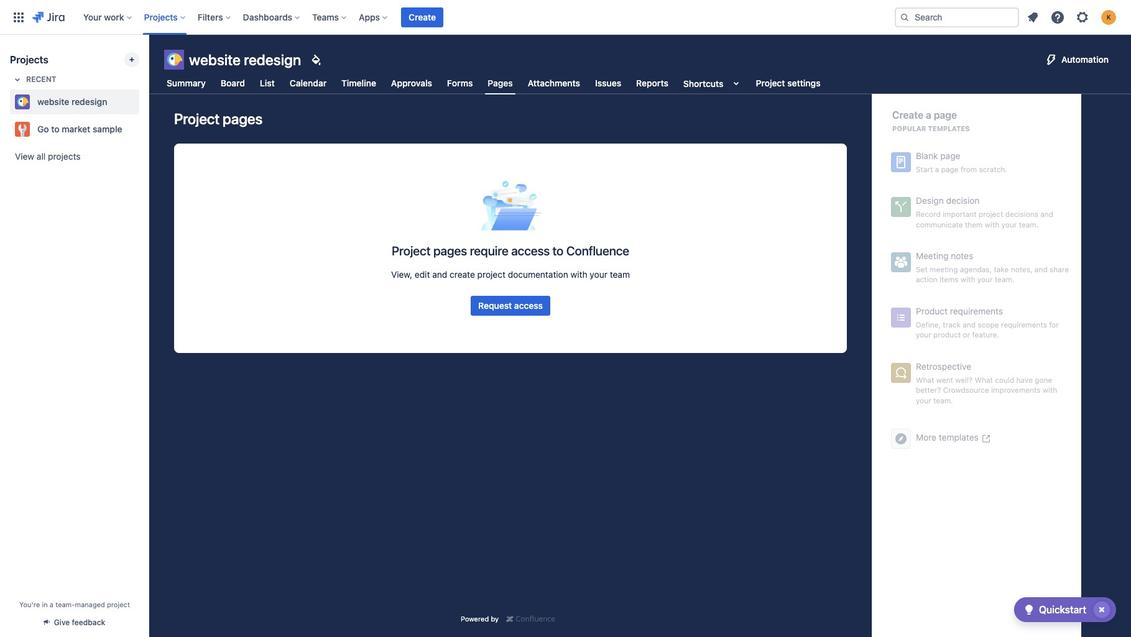 Task type: vqa. For each thing, say whether or not it's contained in the screenshot.
Tab List
yes



Task type: locate. For each thing, give the bounding box(es) containing it.
quickstart button
[[1014, 598, 1116, 623]]

website redesign up board
[[189, 51, 301, 68]]

project for project pages require access to confluence
[[392, 244, 431, 258]]

project right managed
[[107, 601, 130, 609]]

to right go
[[51, 124, 59, 134]]

1 horizontal spatial create
[[892, 109, 924, 121]]

website up board
[[189, 51, 241, 68]]

project for project pages
[[174, 110, 220, 127]]

collapse recent projects image
[[10, 72, 25, 87]]

banner
[[0, 0, 1131, 35]]

access
[[511, 244, 550, 258], [514, 300, 543, 311]]

0 horizontal spatial redesign
[[71, 96, 107, 107]]

1 horizontal spatial project
[[392, 244, 431, 258]]

request access
[[478, 300, 543, 311]]

project up "view,"
[[392, 244, 431, 258]]

to inside go to market sample link
[[51, 124, 59, 134]]

project
[[756, 78, 785, 88], [174, 110, 220, 127], [392, 244, 431, 258]]

a right in
[[50, 601, 53, 609]]

1 vertical spatial a
[[50, 601, 53, 609]]

project
[[477, 269, 506, 280], [107, 601, 130, 609]]

1 horizontal spatial redesign
[[244, 51, 301, 68]]

website redesign up market
[[37, 96, 107, 107]]

1 vertical spatial website redesign
[[37, 96, 107, 107]]

create right apps dropdown button
[[409, 12, 436, 22]]

website redesign
[[189, 51, 301, 68], [37, 96, 107, 107]]

attachments link
[[525, 72, 583, 95]]

board link
[[218, 72, 247, 95]]

redesign
[[244, 51, 301, 68], [71, 96, 107, 107]]

apps button
[[355, 7, 392, 27]]

shortcuts
[[683, 78, 724, 89]]

0 vertical spatial to
[[51, 124, 59, 134]]

view,
[[391, 269, 412, 280]]

access up documentation
[[511, 244, 550, 258]]

list link
[[257, 72, 277, 95]]

your profile and settings image
[[1101, 10, 1116, 25]]

1 horizontal spatial project
[[477, 269, 506, 280]]

powered by
[[461, 615, 499, 623]]

0 horizontal spatial pages
[[223, 110, 263, 127]]

redesign up list
[[244, 51, 301, 68]]

go to market sample
[[37, 124, 122, 134]]

tab list
[[157, 72, 831, 95]]

pages
[[488, 78, 513, 88]]

banner containing your work
[[0, 0, 1131, 35]]

0 vertical spatial pages
[[223, 110, 263, 127]]

dismiss quickstart image
[[1092, 600, 1112, 620]]

1 vertical spatial pages
[[433, 244, 467, 258]]

project down the require
[[477, 269, 506, 280]]

all
[[37, 151, 46, 162]]

0 horizontal spatial project
[[174, 110, 220, 127]]

sample
[[93, 124, 122, 134]]

0 horizontal spatial to
[[51, 124, 59, 134]]

settings image
[[1075, 10, 1090, 25]]

0 horizontal spatial projects
[[10, 54, 48, 65]]

issues
[[595, 78, 621, 88]]

create project image
[[127, 55, 137, 65]]

0 vertical spatial redesign
[[244, 51, 301, 68]]

create inside create a page popular templates
[[892, 109, 924, 121]]

confluence image
[[506, 615, 555, 625], [506, 615, 555, 625]]

projects right work
[[144, 12, 178, 22]]

1 horizontal spatial projects
[[144, 12, 178, 22]]

create inside create button
[[409, 12, 436, 22]]

0 vertical spatial a
[[926, 109, 932, 121]]

appswitcher icon image
[[11, 10, 26, 25]]

check image
[[1022, 603, 1037, 618]]

project down summary link
[[174, 110, 220, 127]]

0 vertical spatial project
[[477, 269, 506, 280]]

2 horizontal spatial project
[[756, 78, 785, 88]]

request
[[478, 300, 512, 311]]

feedback
[[72, 618, 105, 628]]

pages up and at the top of page
[[433, 244, 467, 258]]

you're
[[19, 601, 40, 609]]

1 horizontal spatial to
[[553, 244, 564, 258]]

page
[[934, 109, 957, 121]]

powered
[[461, 615, 489, 623]]

projects
[[48, 151, 81, 162]]

1 horizontal spatial a
[[926, 109, 932, 121]]

pages
[[223, 110, 263, 127], [433, 244, 467, 258]]

approvals
[[391, 78, 432, 88]]

0 vertical spatial project
[[756, 78, 785, 88]]

create
[[409, 12, 436, 22], [892, 109, 924, 121]]

website inside website redesign link
[[37, 96, 69, 107]]

to up documentation
[[553, 244, 564, 258]]

managed
[[75, 601, 105, 609]]

apps
[[359, 12, 380, 22]]

website down recent
[[37, 96, 69, 107]]

1 vertical spatial projects
[[10, 54, 48, 65]]

your work
[[83, 12, 124, 22]]

pages for project pages
[[223, 110, 263, 127]]

approvals link
[[389, 72, 435, 95]]

a left the page on the right of the page
[[926, 109, 932, 121]]

give feedback button
[[37, 613, 113, 633]]

1 vertical spatial create
[[892, 109, 924, 121]]

issues link
[[593, 72, 624, 95]]

jira image
[[32, 10, 65, 25], [32, 10, 65, 25]]

give
[[54, 618, 70, 628]]

a
[[926, 109, 932, 121], [50, 601, 53, 609]]

you're in a team-managed project
[[19, 601, 130, 609]]

add to starred image
[[136, 95, 151, 109]]

redesign up go to market sample
[[71, 96, 107, 107]]

quickstart
[[1039, 605, 1087, 616]]

2 vertical spatial project
[[392, 244, 431, 258]]

1 vertical spatial project
[[107, 601, 130, 609]]

require
[[470, 244, 509, 258]]

projects up recent
[[10, 54, 48, 65]]

forms
[[447, 78, 473, 88]]

edit
[[415, 269, 430, 280]]

0 vertical spatial create
[[409, 12, 436, 22]]

1 horizontal spatial website
[[189, 51, 241, 68]]

1 vertical spatial website
[[37, 96, 69, 107]]

pages down board link
[[223, 110, 263, 127]]

work
[[104, 12, 124, 22]]

projects
[[144, 12, 178, 22], [10, 54, 48, 65]]

project left the settings
[[756, 78, 785, 88]]

1 horizontal spatial pages
[[433, 244, 467, 258]]

popular
[[892, 124, 926, 132]]

sidebar navigation image
[[136, 50, 163, 75]]

0 vertical spatial projects
[[144, 12, 178, 22]]

access down documentation
[[514, 300, 543, 311]]

create up popular
[[892, 109, 924, 121]]

confluence
[[566, 244, 629, 258]]

create for create a page popular templates
[[892, 109, 924, 121]]

1 horizontal spatial website redesign
[[189, 51, 301, 68]]

automation button
[[1039, 50, 1116, 70]]

summary
[[167, 78, 206, 88]]

to
[[51, 124, 59, 134], [553, 244, 564, 258]]

team
[[610, 269, 630, 280]]

filters
[[198, 12, 223, 22]]

1 vertical spatial project
[[174, 110, 220, 127]]

0 horizontal spatial create
[[409, 12, 436, 22]]

website
[[189, 51, 241, 68], [37, 96, 69, 107]]

tab list containing pages
[[157, 72, 831, 95]]

projects inside dropdown button
[[144, 12, 178, 22]]

automation image
[[1044, 52, 1059, 67]]

1 vertical spatial access
[[514, 300, 543, 311]]

request access link
[[471, 296, 550, 316]]

notifications image
[[1026, 10, 1041, 25]]

0 horizontal spatial website redesign
[[37, 96, 107, 107]]

0 horizontal spatial website
[[37, 96, 69, 107]]



Task type: describe. For each thing, give the bounding box(es) containing it.
a inside create a page popular templates
[[926, 109, 932, 121]]

0 vertical spatial website
[[189, 51, 241, 68]]

help image
[[1050, 10, 1065, 25]]

give feedback
[[54, 618, 105, 628]]

list
[[260, 78, 275, 88]]

timeline
[[342, 78, 376, 88]]

market
[[62, 124, 90, 134]]

view all projects
[[15, 151, 81, 162]]

reports link
[[634, 72, 671, 95]]

create a page popular templates
[[892, 109, 970, 132]]

in
[[42, 601, 48, 609]]

project settings
[[756, 78, 821, 88]]

and
[[432, 269, 447, 280]]

automation
[[1062, 54, 1109, 65]]

0 horizontal spatial project
[[107, 601, 130, 609]]

Search field
[[895, 7, 1019, 27]]

settings
[[788, 78, 821, 88]]

go
[[37, 124, 49, 134]]

go to market sample link
[[10, 117, 134, 142]]

teams
[[312, 12, 339, 22]]

view all projects link
[[10, 146, 139, 168]]

create for create
[[409, 12, 436, 22]]

primary element
[[7, 0, 885, 35]]

view
[[15, 151, 34, 162]]

reports
[[636, 78, 669, 88]]

your
[[83, 12, 102, 22]]

access inside button group group
[[514, 300, 543, 311]]

add to starred image
[[136, 122, 151, 137]]

0 vertical spatial website redesign
[[189, 51, 301, 68]]

timeline link
[[339, 72, 379, 95]]

documentation
[[508, 269, 568, 280]]

set project background image
[[309, 52, 324, 67]]

1 vertical spatial redesign
[[71, 96, 107, 107]]

projects button
[[140, 7, 190, 27]]

team-
[[55, 601, 75, 609]]

teams button
[[308, 7, 351, 27]]

shortcuts button
[[681, 72, 746, 95]]

1 vertical spatial to
[[553, 244, 564, 258]]

create
[[450, 269, 475, 280]]

button group group
[[471, 296, 550, 316]]

filters button
[[194, 7, 235, 27]]

view, edit and create project documentation with your team
[[391, 269, 630, 280]]

project settings link
[[754, 72, 823, 95]]

website redesign link
[[10, 90, 134, 114]]

project for project settings
[[756, 78, 785, 88]]

0 horizontal spatial a
[[50, 601, 53, 609]]

by
[[491, 615, 499, 623]]

search image
[[900, 12, 910, 22]]

project pages
[[174, 110, 263, 127]]

0 vertical spatial access
[[511, 244, 550, 258]]

project pages require access to confluence
[[392, 244, 629, 258]]

create button
[[401, 7, 443, 27]]

calendar
[[290, 78, 327, 88]]

board
[[221, 78, 245, 88]]

pages for project pages require access to confluence
[[433, 244, 467, 258]]

your work button
[[79, 7, 137, 27]]

dashboards
[[243, 12, 292, 22]]

calendar link
[[287, 72, 329, 95]]

forms link
[[445, 72, 475, 95]]

recent
[[26, 75, 56, 84]]

templates
[[928, 124, 970, 132]]

attachments
[[528, 78, 580, 88]]

your
[[590, 269, 608, 280]]

dashboards button
[[239, 7, 305, 27]]

summary link
[[164, 72, 208, 95]]

with
[[571, 269, 588, 280]]



